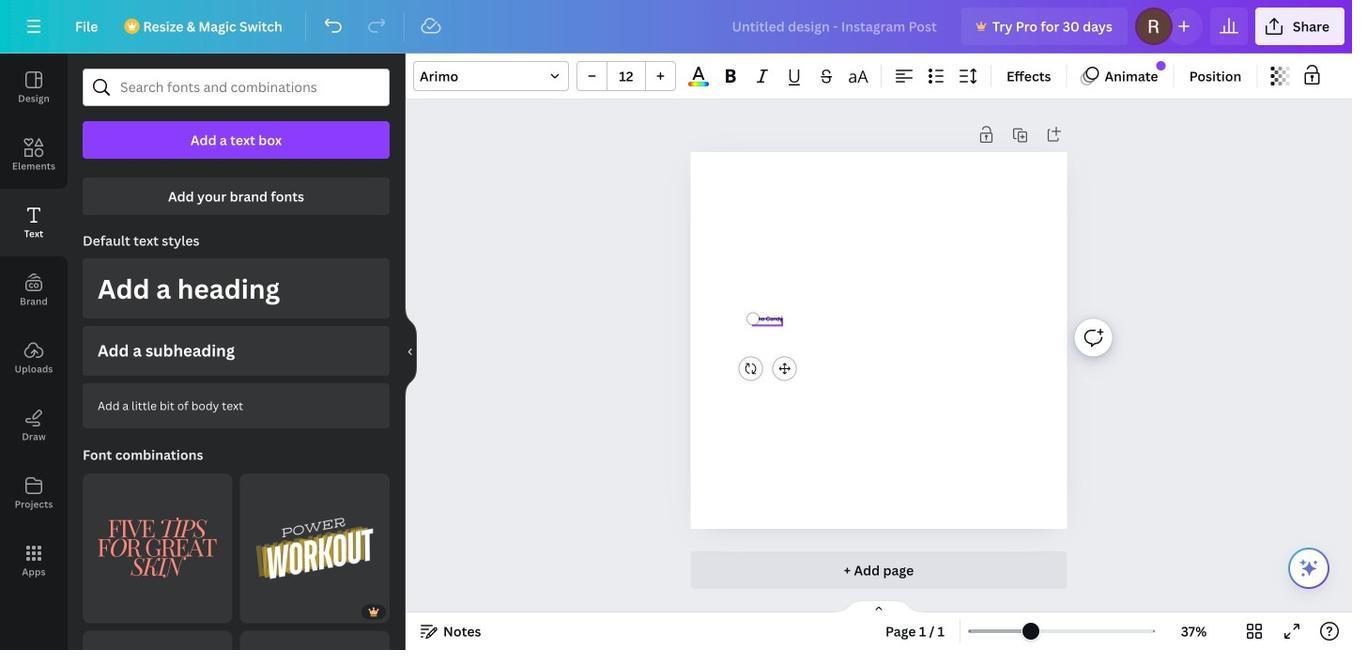 Task type: locate. For each thing, give the bounding box(es) containing it.
– – number field
[[613, 67, 640, 85]]

None text field
[[753, 315, 783, 323]]

hide image
[[405, 307, 417, 397]]

show pages image
[[834, 599, 924, 614]]

side panel tab list
[[0, 54, 68, 595]]

group
[[577, 61, 676, 91], [83, 462, 232, 623], [240, 462, 390, 623], [83, 619, 232, 650], [240, 619, 390, 650]]



Task type: describe. For each thing, give the bounding box(es) containing it.
Zoom button
[[1164, 616, 1225, 646]]

Search fonts and combinations search field
[[120, 70, 352, 105]]

Design title text field
[[717, 8, 954, 45]]

color range image
[[689, 82, 709, 86]]

quick actions image
[[1298, 557, 1321, 580]]

main menu bar
[[0, 0, 1353, 54]]



Task type: vqa. For each thing, say whether or not it's contained in the screenshot.
List
no



